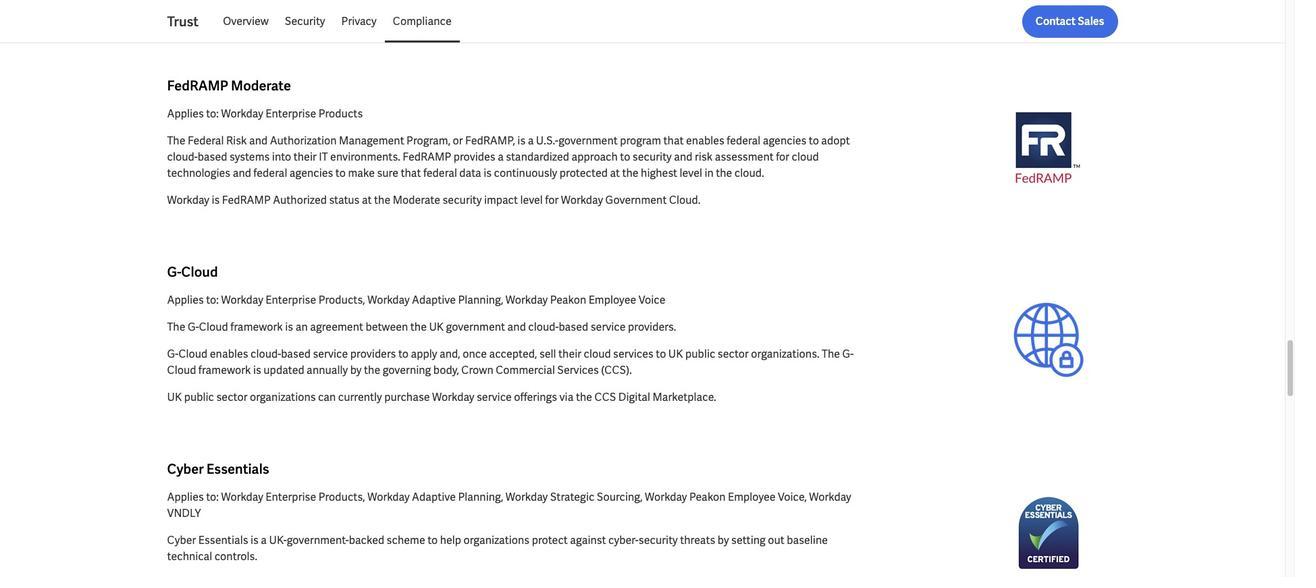 Task type: describe. For each thing, give the bounding box(es) containing it.
controls.
[[215, 550, 257, 564]]

authorization
[[270, 134, 337, 148]]

1 vertical spatial at
[[362, 193, 372, 207]]

backed
[[349, 534, 385, 548]]

protected
[[560, 166, 608, 180]]

cyber-
[[609, 534, 639, 548]]

an
[[296, 320, 308, 334]]

setting
[[732, 534, 766, 548]]

applies to: workday enterprise products
[[167, 107, 363, 121]]

0 vertical spatial fedramp
[[167, 77, 228, 95]]

voice
[[639, 293, 666, 307]]

security link
[[277, 5, 333, 38]]

organizations.
[[751, 347, 820, 361]]

cyber essentials image
[[978, 481, 1118, 578]]

0 vertical spatial peakon
[[550, 293, 587, 307]]

peakon inside applies to: workday enterprise products, workday adaptive planning, workday strategic sourcing, workday peakon employee voice, workday vndly
[[690, 490, 726, 505]]

a inside cyber essentials is a uk-government-backed scheme to help organizations protect against cyber-security threats by setting out baseline technical controls.
[[261, 534, 267, 548]]

adaptive for g-cloud
[[412, 293, 456, 307]]

providers.
[[628, 320, 677, 334]]

compliance
[[393, 14, 452, 28]]

cloud.
[[735, 166, 765, 180]]

strategic
[[550, 490, 595, 505]]

sell
[[540, 347, 556, 361]]

services
[[558, 363, 599, 378]]

2 vertical spatial uk
[[167, 390, 182, 405]]

voice,
[[778, 490, 807, 505]]

cloud- inside g-cloud enables cloud-based service providers to apply and, once accepted, sell their cloud services to uk public sector organizations. the g- cloud framework is updated annually by the governing body, crown commercial services (ccs).
[[251, 347, 281, 361]]

contact sales
[[1036, 14, 1105, 28]]

cloud.
[[669, 193, 701, 207]]

u.s.-
[[536, 134, 559, 148]]

contact sales link
[[1023, 5, 1118, 38]]

organizations inside cyber essentials is a uk-government-backed scheme to help organizations protect against cyber-security threats by setting out baseline technical controls.
[[464, 534, 530, 548]]

g-cloud
[[167, 263, 218, 281]]

1 horizontal spatial moderate
[[393, 193, 441, 207]]

government
[[606, 193, 667, 207]]

program,
[[407, 134, 451, 148]]

security inside cyber essentials is a uk-government-backed scheme to help organizations protect against cyber-security threats by setting out baseline technical controls.
[[639, 534, 678, 548]]

2 vertical spatial service
[[477, 390, 512, 405]]

out
[[768, 534, 785, 548]]

highest
[[641, 166, 678, 180]]

via
[[560, 390, 574, 405]]

fedramp moderate
[[167, 77, 291, 95]]

to inside cyber essentials is a uk-government-backed scheme to help organizations protect against cyber-security threats by setting out baseline technical controls.
[[428, 534, 438, 548]]

impact
[[484, 193, 518, 207]]

risk
[[226, 134, 247, 148]]

and up systems
[[249, 134, 268, 148]]

data
[[460, 166, 482, 180]]

is inside g-cloud enables cloud-based service providers to apply and, once accepted, sell their cloud services to uk public sector organizations. the g- cloud framework is updated annually by the governing body, crown commercial services (ccs).
[[253, 363, 261, 378]]

sourcing,
[[597, 490, 643, 505]]

security inside the federal risk and authorization management program, or fedramp, is a u.s.-government program that enables federal agencies to adopt cloud-based systems into their it environments. fedramp provides a standardized approach to security and risk assessment for cloud technologies and federal agencies to make sure that federal data is continuously protected at the highest level in the cloud.
[[633, 150, 672, 164]]

uk inside g-cloud enables cloud-based service providers to apply and, once accepted, sell their cloud services to uk public sector organizations. the g- cloud framework is updated annually by the governing body, crown commercial services (ccs).
[[669, 347, 683, 361]]

sector inside g-cloud enables cloud-based service providers to apply and, once accepted, sell their cloud services to uk public sector organizations. the g- cloud framework is updated annually by the governing body, crown commercial services (ccs).
[[718, 347, 749, 361]]

currently
[[338, 390, 382, 405]]

products
[[319, 107, 363, 121]]

level inside the federal risk and authorization management program, or fedramp, is a u.s.-government program that enables federal agencies to adopt cloud-based systems into their it environments. fedramp provides a standardized approach to security and risk assessment for cloud technologies and federal agencies to make sure that federal data is continuously protected at the highest level in the cloud.
[[680, 166, 703, 180]]

is left 'an'
[[285, 320, 293, 334]]

menu containing overview
[[215, 5, 460, 38]]

uk public sector organizations can currently purchase workday service offerings via the ccs digital marketplace.
[[167, 390, 717, 405]]

1 horizontal spatial uk
[[429, 320, 444, 334]]

services
[[614, 347, 654, 361]]

cloud inside the federal risk and authorization management program, or fedramp, is a u.s.-government program that enables federal agencies to adopt cloud-based systems into their it environments. fedramp provides a standardized approach to security and risk assessment for cloud technologies and federal agencies to make sure that federal data is continuously protected at the highest level in the cloud.
[[792, 150, 819, 164]]

fedramp image
[[978, 97, 1118, 199]]

1 vertical spatial based
[[559, 320, 589, 334]]

0 vertical spatial moderate
[[231, 77, 291, 95]]

uk-
[[269, 534, 287, 548]]

into
[[272, 150, 291, 164]]

to: for cloud
[[206, 293, 219, 307]]

enterprise for cyber essentials
[[266, 490, 316, 505]]

0 vertical spatial framework
[[230, 320, 283, 334]]

the for fedramp
[[167, 134, 185, 148]]

threats
[[680, 534, 716, 548]]

(ccs).
[[601, 363, 632, 378]]

continuously
[[494, 166, 558, 180]]

cyber essentials is a uk-government-backed scheme to help organizations protect against cyber-security threats by setting out baseline technical controls.
[[167, 534, 828, 564]]

sales
[[1078, 14, 1105, 28]]

their inside g-cloud enables cloud-based service providers to apply and, once accepted, sell their cloud services to uk public sector organizations. the g- cloud framework is updated annually by the governing body, crown commercial services (ccs).
[[559, 347, 582, 361]]

based inside g-cloud enables cloud-based service providers to apply and, once accepted, sell their cloud services to uk public sector organizations. the g- cloud framework is updated annually by the governing body, crown commercial services (ccs).
[[281, 347, 311, 361]]

contact
[[1036, 14, 1076, 28]]

hipaa image
[[978, 0, 1118, 26]]

governing
[[383, 363, 431, 378]]

enables inside g-cloud enables cloud-based service providers to apply and, once accepted, sell their cloud services to uk public sector organizations. the g- cloud framework is updated annually by the governing body, crown commercial services (ccs).
[[210, 347, 248, 361]]

the for g-
[[167, 320, 185, 334]]

digital
[[619, 390, 651, 405]]

can
[[318, 390, 336, 405]]

1 vertical spatial level
[[521, 193, 543, 207]]

1 horizontal spatial a
[[498, 150, 504, 164]]

trust link
[[167, 12, 215, 31]]

their inside the federal risk and authorization management program, or fedramp, is a u.s.-government program that enables federal agencies to adopt cloud-based systems into their it environments. fedramp provides a standardized approach to security and risk assessment for cloud technologies and federal agencies to make sure that federal data is continuously protected at the highest level in the cloud.
[[294, 150, 317, 164]]

and,
[[440, 347, 461, 361]]

or
[[453, 134, 463, 148]]

the g-cloud framework is an agreement between the uk government and cloud-based service providers.
[[167, 320, 677, 334]]

is up standardized
[[518, 134, 526, 148]]

make
[[348, 166, 375, 180]]

privacy
[[342, 14, 377, 28]]

0 horizontal spatial for
[[545, 193, 559, 207]]

commercial
[[496, 363, 555, 378]]

the inside g-cloud enables cloud-based service providers to apply and, once accepted, sell their cloud services to uk public sector organizations. the g- cloud framework is updated annually by the governing body, crown commercial services (ccs).
[[822, 347, 840, 361]]

crown
[[462, 363, 494, 378]]

1 vertical spatial that
[[401, 166, 421, 180]]

cyber essentials
[[167, 461, 269, 478]]

trust
[[167, 13, 199, 30]]

cyber for cyber essentials
[[167, 461, 204, 478]]

applies for cyber
[[167, 490, 204, 505]]

to: for essentials
[[206, 490, 219, 505]]

1 vertical spatial sector
[[216, 390, 248, 405]]

compliance link
[[385, 5, 460, 38]]

government-
[[287, 534, 349, 548]]

cyber for cyber essentials is a uk-government-backed scheme to help organizations protect against cyber-security threats by setting out baseline technical controls.
[[167, 534, 196, 548]]

federal
[[188, 134, 224, 148]]

cloud- inside the federal risk and authorization management program, or fedramp, is a u.s.-government program that enables federal agencies to adopt cloud-based systems into their it environments. fedramp provides a standardized approach to security and risk assessment for cloud technologies and federal agencies to make sure that federal data is continuously protected at the highest level in the cloud.
[[167, 150, 198, 164]]

authorized
[[273, 193, 327, 207]]

ccs
[[595, 390, 616, 405]]

risk
[[695, 150, 713, 164]]

by inside g-cloud enables cloud-based service providers to apply and, once accepted, sell their cloud services to uk public sector organizations. the g- cloud framework is updated annually by the governing body, crown commercial services (ccs).
[[350, 363, 362, 378]]

updated
[[264, 363, 304, 378]]

apply
[[411, 347, 438, 361]]

by inside cyber essentials is a uk-government-backed scheme to help organizations protect against cyber-security threats by setting out baseline technical controls.
[[718, 534, 729, 548]]

agreement
[[310, 320, 363, 334]]

adaptive for cyber essentials
[[412, 490, 456, 505]]

0 vertical spatial a
[[528, 134, 534, 148]]

the right the 'in'
[[716, 166, 733, 180]]

sure
[[377, 166, 399, 180]]

help
[[440, 534, 462, 548]]

planning, for g-cloud
[[458, 293, 504, 307]]

1 horizontal spatial agencies
[[763, 134, 807, 148]]

approach
[[572, 150, 618, 164]]

is down the technologies
[[212, 193, 220, 207]]

marketplace.
[[653, 390, 717, 405]]



Task type: locate. For each thing, give the bounding box(es) containing it.
fedramp up federal
[[167, 77, 228, 95]]

level
[[680, 166, 703, 180], [521, 193, 543, 207]]

once
[[463, 347, 487, 361]]

for down continuously
[[545, 193, 559, 207]]

1 vertical spatial cloud
[[584, 347, 611, 361]]

1 horizontal spatial organizations
[[464, 534, 530, 548]]

organizations down the updated
[[250, 390, 316, 405]]

enterprise up 'an'
[[266, 293, 316, 307]]

0 horizontal spatial cloud
[[584, 347, 611, 361]]

1 vertical spatial products,
[[319, 490, 365, 505]]

cloud- up sell
[[529, 320, 559, 334]]

the down sure
[[374, 193, 391, 207]]

cloud- up the technologies
[[167, 150, 198, 164]]

applies to: workday enterprise products, workday adaptive planning, workday strategic sourcing, workday peakon employee voice, workday vndly
[[167, 490, 852, 521]]

applies inside applies to: workday enterprise products, workday adaptive planning, workday strategic sourcing, workday peakon employee voice, workday vndly
[[167, 490, 204, 505]]

federal down into
[[254, 166, 287, 180]]

0 vertical spatial enables
[[686, 134, 725, 148]]

service down crown
[[477, 390, 512, 405]]

2 vertical spatial a
[[261, 534, 267, 548]]

0 vertical spatial that
[[664, 134, 684, 148]]

1 vertical spatial service
[[313, 347, 348, 361]]

cloud
[[181, 263, 218, 281], [199, 320, 228, 334], [179, 347, 208, 361], [167, 363, 196, 378]]

0 horizontal spatial organizations
[[250, 390, 316, 405]]

1 horizontal spatial cloud-
[[251, 347, 281, 361]]

2 horizontal spatial a
[[528, 134, 534, 148]]

employee left voice
[[589, 293, 637, 307]]

2 to: from the top
[[206, 293, 219, 307]]

service inside g-cloud enables cloud-based service providers to apply and, once accepted, sell their cloud services to uk public sector organizations. the g- cloud framework is updated annually by the governing body, crown commercial services (ccs).
[[313, 347, 348, 361]]

1 vertical spatial framework
[[199, 363, 251, 378]]

0 horizontal spatial a
[[261, 534, 267, 548]]

products, up government-
[[319, 490, 365, 505]]

to left help
[[428, 534, 438, 548]]

is left the updated
[[253, 363, 261, 378]]

is inside cyber essentials is a uk-government-backed scheme to help organizations protect against cyber-security threats by setting out baseline technical controls.
[[251, 534, 259, 548]]

0 vertical spatial cloud-
[[167, 150, 198, 164]]

management
[[339, 134, 404, 148]]

protect
[[532, 534, 568, 548]]

to left adopt
[[809, 134, 819, 148]]

annually
[[307, 363, 348, 378]]

to: for moderate
[[206, 107, 219, 121]]

their up services
[[559, 347, 582, 361]]

peakon up threats
[[690, 490, 726, 505]]

0 horizontal spatial sector
[[216, 390, 248, 405]]

between
[[366, 320, 408, 334]]

security up highest
[[633, 150, 672, 164]]

1 vertical spatial government
[[446, 320, 505, 334]]

0 vertical spatial security
[[633, 150, 672, 164]]

1 vertical spatial applies
[[167, 293, 204, 307]]

1 vertical spatial peakon
[[690, 490, 726, 505]]

1 vertical spatial security
[[443, 193, 482, 207]]

1 horizontal spatial level
[[680, 166, 703, 180]]

0 vertical spatial applies
[[167, 107, 204, 121]]

based up services
[[559, 320, 589, 334]]

the up "government"
[[623, 166, 639, 180]]

status
[[329, 193, 360, 207]]

standardized
[[506, 150, 570, 164]]

products, inside applies to: workday enterprise products, workday adaptive planning, workday strategic sourcing, workday peakon employee voice, workday vndly
[[319, 490, 365, 505]]

products, up the agreement
[[319, 293, 365, 307]]

level down continuously
[[521, 193, 543, 207]]

list
[[215, 5, 1118, 38]]

2 horizontal spatial service
[[591, 320, 626, 334]]

1 horizontal spatial cloud
[[792, 150, 819, 164]]

their
[[294, 150, 317, 164], [559, 347, 582, 361]]

1 vertical spatial moderate
[[393, 193, 441, 207]]

technical
[[167, 550, 212, 564]]

security
[[285, 14, 325, 28]]

moderate
[[231, 77, 291, 95], [393, 193, 441, 207]]

globe lock icon image
[[978, 289, 1118, 391]]

menu
[[215, 5, 460, 38]]

1 horizontal spatial sector
[[718, 347, 749, 361]]

their down authorization
[[294, 150, 317, 164]]

planning, up help
[[458, 490, 504, 505]]

that right sure
[[401, 166, 421, 180]]

1 vertical spatial employee
[[728, 490, 776, 505]]

enterprise up uk-
[[266, 490, 316, 505]]

0 horizontal spatial public
[[184, 390, 214, 405]]

by left setting
[[718, 534, 729, 548]]

cloud up (ccs). on the left bottom of page
[[584, 347, 611, 361]]

1 horizontal spatial that
[[664, 134, 684, 148]]

employee
[[589, 293, 637, 307], [728, 490, 776, 505]]

provides
[[454, 150, 496, 164]]

adaptive
[[412, 293, 456, 307], [412, 490, 456, 505]]

1 vertical spatial the
[[167, 320, 185, 334]]

1 vertical spatial agencies
[[290, 166, 333, 180]]

0 vertical spatial at
[[610, 166, 620, 180]]

2 products, from the top
[[319, 490, 365, 505]]

fedramp,
[[466, 134, 515, 148]]

2 vertical spatial based
[[281, 347, 311, 361]]

baseline
[[787, 534, 828, 548]]

essentials for cyber essentials is a uk-government-backed scheme to help organizations protect against cyber-security threats by setting out baseline technical controls.
[[198, 534, 248, 548]]

0 vertical spatial the
[[167, 134, 185, 148]]

enables
[[686, 134, 725, 148], [210, 347, 248, 361]]

0 vertical spatial planning,
[[458, 293, 504, 307]]

and
[[249, 134, 268, 148], [674, 150, 693, 164], [233, 166, 251, 180], [508, 320, 526, 334]]

program
[[620, 134, 662, 148]]

0 vertical spatial by
[[350, 363, 362, 378]]

federal up "workday is fedramp authorized status at the moderate security impact level for workday government cloud."
[[424, 166, 457, 180]]

agencies up the assessment
[[763, 134, 807, 148]]

1 horizontal spatial service
[[477, 390, 512, 405]]

in
[[705, 166, 714, 180]]

1 products, from the top
[[319, 293, 365, 307]]

1 cyber from the top
[[167, 461, 204, 478]]

government up 'approach'
[[559, 134, 618, 148]]

to up governing
[[399, 347, 409, 361]]

2 enterprise from the top
[[266, 293, 316, 307]]

0 vertical spatial essentials
[[207, 461, 269, 478]]

cyber up vndly
[[167, 461, 204, 478]]

is right data
[[484, 166, 492, 180]]

organizations down applies to: workday enterprise products, workday adaptive planning, workday strategic sourcing, workday peakon employee voice, workday vndly
[[464, 534, 530, 548]]

0 horizontal spatial employee
[[589, 293, 637, 307]]

framework left the updated
[[199, 363, 251, 378]]

products, for cyber essentials
[[319, 490, 365, 505]]

that right program
[[664, 134, 684, 148]]

cloud inside g-cloud enables cloud-based service providers to apply and, once accepted, sell their cloud services to uk public sector organizations. the g- cloud framework is updated annually by the governing body, crown commercial services (ccs).
[[584, 347, 611, 361]]

scheme
[[387, 534, 425, 548]]

accepted,
[[489, 347, 537, 361]]

0 horizontal spatial agencies
[[290, 166, 333, 180]]

framework inside g-cloud enables cloud-based service providers to apply and, once accepted, sell their cloud services to uk public sector organizations. the g- cloud framework is updated annually by the governing body, crown commercial services (ccs).
[[199, 363, 251, 378]]

agencies down it
[[290, 166, 333, 180]]

level left the 'in'
[[680, 166, 703, 180]]

body,
[[434, 363, 459, 378]]

1 planning, from the top
[[458, 293, 504, 307]]

government inside the federal risk and authorization management program, or fedramp, is a u.s.-government program that enables federal agencies to adopt cloud-based systems into their it environments. fedramp provides a standardized approach to security and risk assessment for cloud technologies and federal agencies to make sure that federal data is continuously protected at the highest level in the cloud.
[[559, 134, 618, 148]]

1 applies from the top
[[167, 107, 204, 121]]

0 horizontal spatial federal
[[254, 166, 287, 180]]

federal up the assessment
[[727, 134, 761, 148]]

0 horizontal spatial enables
[[210, 347, 248, 361]]

2 horizontal spatial federal
[[727, 134, 761, 148]]

1 vertical spatial cloud-
[[529, 320, 559, 334]]

by
[[350, 363, 362, 378], [718, 534, 729, 548]]

0 vertical spatial uk
[[429, 320, 444, 334]]

privacy link
[[333, 5, 385, 38]]

1 vertical spatial to:
[[206, 293, 219, 307]]

for inside the federal risk and authorization management program, or fedramp, is a u.s.-government program that enables federal agencies to adopt cloud-based systems into their it environments. fedramp provides a standardized approach to security and risk assessment for cloud technologies and federal agencies to make sure that federal data is continuously protected at the highest level in the cloud.
[[776, 150, 790, 164]]

and up accepted,
[[508, 320, 526, 334]]

enables inside the federal risk and authorization management program, or fedramp, is a u.s.-government program that enables federal agencies to adopt cloud-based systems into their it environments. fedramp provides a standardized approach to security and risk assessment for cloud technologies and federal agencies to make sure that federal data is continuously protected at the highest level in the cloud.
[[686, 134, 725, 148]]

organizations
[[250, 390, 316, 405], [464, 534, 530, 548]]

0 vertical spatial based
[[198, 150, 227, 164]]

a left uk-
[[261, 534, 267, 548]]

framework left 'an'
[[230, 320, 283, 334]]

0 vertical spatial to:
[[206, 107, 219, 121]]

2 vertical spatial enterprise
[[266, 490, 316, 505]]

technologies
[[167, 166, 231, 180]]

assessment
[[715, 150, 774, 164]]

the right via
[[576, 390, 593, 405]]

for
[[776, 150, 790, 164], [545, 193, 559, 207]]

the down g-cloud
[[167, 320, 185, 334]]

overview
[[223, 14, 269, 28]]

adaptive inside applies to: workday enterprise products, workday adaptive planning, workday strategic sourcing, workday peakon employee voice, workday vndly
[[412, 490, 456, 505]]

1 horizontal spatial peakon
[[690, 490, 726, 505]]

1 vertical spatial adaptive
[[412, 490, 456, 505]]

adaptive up help
[[412, 490, 456, 505]]

applies down g-cloud
[[167, 293, 204, 307]]

planning, up once
[[458, 293, 504, 307]]

2 cyber from the top
[[167, 534, 196, 548]]

0 horizontal spatial government
[[446, 320, 505, 334]]

applies up federal
[[167, 107, 204, 121]]

a left the u.s.-
[[528, 134, 534, 148]]

enterprise for g-cloud
[[266, 293, 316, 307]]

adaptive up the g-cloud framework is an agreement between the uk government and cloud-based service providers. in the bottom of the page
[[412, 293, 456, 307]]

to right services
[[656, 347, 666, 361]]

a down fedramp,
[[498, 150, 504, 164]]

overview link
[[215, 5, 277, 38]]

offerings
[[514, 390, 557, 405]]

0 vertical spatial government
[[559, 134, 618, 148]]

1 horizontal spatial their
[[559, 347, 582, 361]]

products, for g-cloud
[[319, 293, 365, 307]]

cyber up technical
[[167, 534, 196, 548]]

it
[[319, 150, 328, 164]]

the down applies to: workday enterprise products, workday adaptive planning, workday peakon employee voice
[[411, 320, 427, 334]]

cloud-
[[167, 150, 198, 164], [529, 320, 559, 334], [251, 347, 281, 361]]

security
[[633, 150, 672, 164], [443, 193, 482, 207], [639, 534, 678, 548]]

planning, for cyber essentials
[[458, 490, 504, 505]]

that
[[664, 134, 684, 148], [401, 166, 421, 180]]

1 vertical spatial public
[[184, 390, 214, 405]]

1 to: from the top
[[206, 107, 219, 121]]

2 adaptive from the top
[[412, 490, 456, 505]]

0 vertical spatial cyber
[[167, 461, 204, 478]]

moderate up applies to: workday enterprise products
[[231, 77, 291, 95]]

and left risk
[[674, 150, 693, 164]]

the inside the federal risk and authorization management program, or fedramp, is a u.s.-government program that enables federal agencies to adopt cloud-based systems into their it environments. fedramp provides a standardized approach to security and risk assessment for cloud technologies and federal agencies to make sure that federal data is continuously protected at the highest level in the cloud.
[[167, 134, 185, 148]]

0 vertical spatial for
[[776, 150, 790, 164]]

to: down g-cloud
[[206, 293, 219, 307]]

based inside the federal risk and authorization management program, or fedramp, is a u.s.-government program that enables federal agencies to adopt cloud-based systems into their it environments. fedramp provides a standardized approach to security and risk assessment for cloud technologies and federal agencies to make sure that federal data is continuously protected at the highest level in the cloud.
[[198, 150, 227, 164]]

to left make at the left
[[336, 166, 346, 180]]

essentials
[[207, 461, 269, 478], [198, 534, 248, 548]]

public inside g-cloud enables cloud-based service providers to apply and, once accepted, sell their cloud services to uk public sector organizations. the g- cloud framework is updated annually by the governing body, crown commercial services (ccs).
[[686, 347, 716, 361]]

1 vertical spatial enables
[[210, 347, 248, 361]]

1 vertical spatial cyber
[[167, 534, 196, 548]]

employee inside applies to: workday enterprise products, workday adaptive planning, workday strategic sourcing, workday peakon employee voice, workday vndly
[[728, 490, 776, 505]]

essentials for cyber essentials
[[207, 461, 269, 478]]

fedramp down systems
[[222, 193, 271, 207]]

0 vertical spatial employee
[[589, 293, 637, 307]]

based up the updated
[[281, 347, 311, 361]]

1 horizontal spatial for
[[776, 150, 790, 164]]

3 enterprise from the top
[[266, 490, 316, 505]]

0 vertical spatial enterprise
[[266, 107, 316, 121]]

purchase
[[385, 390, 430, 405]]

3 applies from the top
[[167, 490, 204, 505]]

1 vertical spatial uk
[[669, 347, 683, 361]]

security left threats
[[639, 534, 678, 548]]

1 enterprise from the top
[[266, 107, 316, 121]]

to: inside applies to: workday enterprise products, workday adaptive planning, workday strategic sourcing, workday peakon employee voice, workday vndly
[[206, 490, 219, 505]]

cloud- up the updated
[[251, 347, 281, 361]]

cyber inside cyber essentials is a uk-government-backed scheme to help organizations protect against cyber-security threats by setting out baseline technical controls.
[[167, 534, 196, 548]]

government up once
[[446, 320, 505, 334]]

at right status in the top of the page
[[362, 193, 372, 207]]

1 vertical spatial their
[[559, 347, 582, 361]]

adopt
[[822, 134, 850, 148]]

0 vertical spatial sector
[[718, 347, 749, 361]]

2 vertical spatial cloud-
[[251, 347, 281, 361]]

0 vertical spatial adaptive
[[412, 293, 456, 307]]

to: down cyber essentials
[[206, 490, 219, 505]]

enterprise for fedramp moderate
[[266, 107, 316, 121]]

environments.
[[330, 150, 401, 164]]

by down providers
[[350, 363, 362, 378]]

1 horizontal spatial government
[[559, 134, 618, 148]]

for right the assessment
[[776, 150, 790, 164]]

0 vertical spatial agencies
[[763, 134, 807, 148]]

framework
[[230, 320, 283, 334], [199, 363, 251, 378]]

to down program
[[620, 150, 631, 164]]

essentials inside cyber essentials is a uk-government-backed scheme to help organizations protect against cyber-security threats by setting out baseline technical controls.
[[198, 534, 248, 548]]

employee left voice,
[[728, 490, 776, 505]]

to: up federal
[[206, 107, 219, 121]]

2 applies from the top
[[167, 293, 204, 307]]

service up annually
[[313, 347, 348, 361]]

the federal risk and authorization management program, or fedramp, is a u.s.-government program that enables federal agencies to adopt cloud-based systems into their it environments. fedramp provides a standardized approach to security and risk assessment for cloud technologies and federal agencies to make sure that federal data is continuously protected at the highest level in the cloud.
[[167, 134, 850, 180]]

and down systems
[[233, 166, 251, 180]]

fedramp down the program,
[[403, 150, 452, 164]]

list containing overview
[[215, 5, 1118, 38]]

moderate down sure
[[393, 193, 441, 207]]

1 vertical spatial organizations
[[464, 534, 530, 548]]

providers
[[350, 347, 396, 361]]

2 planning, from the top
[[458, 490, 504, 505]]

2 vertical spatial to:
[[206, 490, 219, 505]]

the down providers
[[364, 363, 381, 378]]

workday is fedramp authorized status at the moderate security impact level for workday government cloud.
[[167, 193, 701, 207]]

1 horizontal spatial by
[[718, 534, 729, 548]]

to:
[[206, 107, 219, 121], [206, 293, 219, 307], [206, 490, 219, 505]]

at
[[610, 166, 620, 180], [362, 193, 372, 207]]

sector
[[718, 347, 749, 361], [216, 390, 248, 405]]

g-
[[167, 263, 181, 281], [188, 320, 199, 334], [167, 347, 179, 361], [843, 347, 854, 361]]

1 adaptive from the top
[[412, 293, 456, 307]]

the right organizations.
[[822, 347, 840, 361]]

fedramp inside the federal risk and authorization management program, or fedramp, is a u.s.-government program that enables federal agencies to adopt cloud-based systems into their it environments. fedramp provides a standardized approach to security and risk assessment for cloud technologies and federal agencies to make sure that federal data is continuously protected at the highest level in the cloud.
[[403, 150, 452, 164]]

workday
[[221, 107, 263, 121], [167, 193, 209, 207], [561, 193, 603, 207], [221, 293, 263, 307], [368, 293, 410, 307], [506, 293, 548, 307], [432, 390, 475, 405], [221, 490, 263, 505], [368, 490, 410, 505], [506, 490, 548, 505], [645, 490, 688, 505], [810, 490, 852, 505]]

0 vertical spatial level
[[680, 166, 703, 180]]

at down 'approach'
[[610, 166, 620, 180]]

to
[[809, 134, 819, 148], [620, 150, 631, 164], [336, 166, 346, 180], [399, 347, 409, 361], [656, 347, 666, 361], [428, 534, 438, 548]]

enterprise inside applies to: workday enterprise products, workday adaptive planning, workday strategic sourcing, workday peakon employee voice, workday vndly
[[266, 490, 316, 505]]

planning, inside applies to: workday enterprise products, workday adaptive planning, workday strategic sourcing, workday peakon employee voice, workday vndly
[[458, 490, 504, 505]]

service up services
[[591, 320, 626, 334]]

vndly
[[167, 507, 201, 521]]

0 vertical spatial organizations
[[250, 390, 316, 405]]

is left uk-
[[251, 534, 259, 548]]

0 vertical spatial public
[[686, 347, 716, 361]]

0 horizontal spatial cloud-
[[167, 150, 198, 164]]

g-cloud enables cloud-based service providers to apply and, once accepted, sell their cloud services to uk public sector organizations. the g- cloud framework is updated annually by the governing body, crown commercial services (ccs).
[[167, 347, 854, 378]]

based down federal
[[198, 150, 227, 164]]

1 vertical spatial fedramp
[[403, 150, 452, 164]]

systems
[[230, 150, 270, 164]]

1 horizontal spatial federal
[[424, 166, 457, 180]]

2 horizontal spatial based
[[559, 320, 589, 334]]

planning,
[[458, 293, 504, 307], [458, 490, 504, 505]]

3 to: from the top
[[206, 490, 219, 505]]

1 horizontal spatial based
[[281, 347, 311, 361]]

cyber
[[167, 461, 204, 478], [167, 534, 196, 548]]

at inside the federal risk and authorization management program, or fedramp, is a u.s.-government program that enables federal agencies to adopt cloud-based systems into their it environments. fedramp provides a standardized approach to security and risk assessment for cloud technologies and federal agencies to make sure that federal data is continuously protected at the highest level in the cloud.
[[610, 166, 620, 180]]

peakon up sell
[[550, 293, 587, 307]]

applies for g-
[[167, 293, 204, 307]]

security down data
[[443, 193, 482, 207]]

2 vertical spatial fedramp
[[222, 193, 271, 207]]

the inside g-cloud enables cloud-based service providers to apply and, once accepted, sell their cloud services to uk public sector organizations. the g- cloud framework is updated annually by the governing body, crown commercial services (ccs).
[[364, 363, 381, 378]]

1 vertical spatial a
[[498, 150, 504, 164]]

enterprise up authorization
[[266, 107, 316, 121]]

cloud
[[792, 150, 819, 164], [584, 347, 611, 361]]

1 vertical spatial essentials
[[198, 534, 248, 548]]

government
[[559, 134, 618, 148], [446, 320, 505, 334]]

applies up vndly
[[167, 490, 204, 505]]

0 horizontal spatial based
[[198, 150, 227, 164]]

the left federal
[[167, 134, 185, 148]]

cloud right the assessment
[[792, 150, 819, 164]]

2 vertical spatial security
[[639, 534, 678, 548]]

applies for fedramp
[[167, 107, 204, 121]]

0 horizontal spatial at
[[362, 193, 372, 207]]

applies to: workday enterprise products, workday adaptive planning, workday peakon employee voice
[[167, 293, 666, 307]]

against
[[570, 534, 606, 548]]



Task type: vqa. For each thing, say whether or not it's contained in the screenshot.
See Story
no



